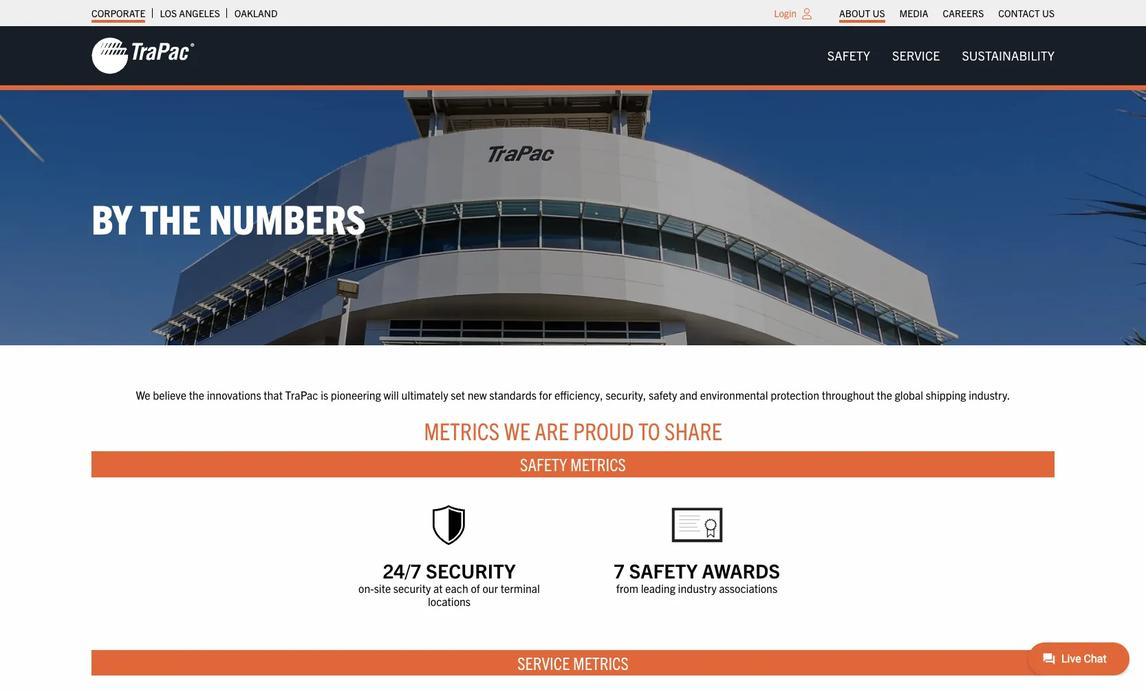 Task type: describe. For each thing, give the bounding box(es) containing it.
corporate
[[92, 7, 146, 19]]

from
[[617, 582, 639, 596]]

0 vertical spatial we
[[136, 389, 150, 402]]

believe
[[153, 389, 187, 402]]

about us
[[840, 7, 886, 19]]

login link
[[775, 7, 797, 19]]

our
[[483, 582, 498, 596]]

los
[[160, 7, 177, 19]]

about
[[840, 7, 871, 19]]

that
[[264, 389, 283, 402]]

menu bar containing safety
[[817, 42, 1066, 70]]

awards
[[703, 558, 781, 583]]

proud
[[574, 416, 634, 445]]

by
[[92, 193, 132, 243]]

numbers
[[209, 193, 366, 243]]

pioneering
[[331, 389, 381, 402]]

security,
[[606, 389, 647, 402]]

about us link
[[840, 3, 886, 23]]

login
[[775, 7, 797, 19]]

set
[[451, 389, 465, 402]]

corporate image
[[92, 36, 195, 75]]

us for about us
[[873, 7, 886, 19]]

metrics for safety
[[571, 453, 626, 475]]

angeles
[[179, 7, 220, 19]]

service for service metrics
[[518, 652, 570, 674]]

at
[[434, 582, 443, 596]]

locations
[[428, 595, 471, 609]]

los angeles link
[[160, 3, 220, 23]]

1 vertical spatial we
[[504, 416, 531, 445]]

ultimately
[[402, 389, 449, 402]]

will
[[384, 389, 399, 402]]

the left global
[[877, 389, 893, 402]]

safety
[[649, 389, 678, 402]]

service metrics
[[518, 652, 629, 674]]

safety link
[[817, 42, 882, 70]]

careers
[[943, 7, 985, 19]]

oakland link
[[235, 3, 278, 23]]

safety for safety
[[828, 47, 871, 63]]

shipping
[[926, 389, 967, 402]]

industry
[[678, 582, 717, 596]]

service link
[[882, 42, 952, 70]]

light image
[[803, 8, 812, 19]]

contact
[[999, 7, 1041, 19]]

by the numbers
[[92, 193, 366, 243]]

metrics we are proud to share main content
[[78, 387, 1069, 693]]



Task type: vqa. For each thing, say whether or not it's contained in the screenshot.
Login link on the right top of page
yes



Task type: locate. For each thing, give the bounding box(es) containing it.
throughout
[[822, 389, 875, 402]]

1 vertical spatial service
[[518, 652, 570, 674]]

los angeles
[[160, 7, 220, 19]]

safety right 7
[[629, 558, 698, 583]]

on-
[[359, 582, 374, 596]]

menu bar containing about us
[[833, 3, 1063, 23]]

media
[[900, 7, 929, 19]]

2 vertical spatial metrics
[[573, 652, 629, 674]]

security
[[426, 558, 516, 583]]

us
[[873, 7, 886, 19], [1043, 7, 1055, 19]]

environmental
[[701, 389, 769, 402]]

sustainability link
[[952, 42, 1066, 70]]

we believe the innovations that trapac is pioneering will ultimately set new standards for efficiency, security, safety and environmental protection throughout the global shipping industry.
[[136, 389, 1011, 402]]

us right about
[[873, 7, 886, 19]]

efficiency,
[[555, 389, 604, 402]]

1 horizontal spatial us
[[1043, 7, 1055, 19]]

1 horizontal spatial safety
[[629, 558, 698, 583]]

service for service
[[893, 47, 941, 63]]

0 vertical spatial safety
[[828, 47, 871, 63]]

share
[[665, 416, 723, 445]]

0 vertical spatial menu bar
[[833, 3, 1063, 23]]

contact us
[[999, 7, 1055, 19]]

metrics for service
[[573, 652, 629, 674]]

sustainability
[[963, 47, 1055, 63]]

1 vertical spatial menu bar
[[817, 42, 1066, 70]]

menu bar up service link
[[833, 3, 1063, 23]]

the right by
[[140, 193, 201, 243]]

we left are
[[504, 416, 531, 445]]

1 vertical spatial metrics
[[571, 453, 626, 475]]

0 horizontal spatial service
[[518, 652, 570, 674]]

leading
[[641, 582, 676, 596]]

us right the contact
[[1043, 7, 1055, 19]]

to
[[639, 416, 661, 445]]

media link
[[900, 3, 929, 23]]

1 horizontal spatial we
[[504, 416, 531, 445]]

metrics we are proud to share
[[424, 416, 723, 445]]

safety inside "safety" link
[[828, 47, 871, 63]]

careers link
[[943, 3, 985, 23]]

1 vertical spatial safety
[[520, 453, 567, 475]]

contact us link
[[999, 3, 1055, 23]]

corporate link
[[92, 3, 146, 23]]

we
[[136, 389, 150, 402], [504, 416, 531, 445]]

industry.
[[969, 389, 1011, 402]]

each
[[445, 582, 469, 596]]

oakland
[[235, 7, 278, 19]]

are
[[535, 416, 569, 445]]

1 horizontal spatial service
[[893, 47, 941, 63]]

safety metrics
[[520, 453, 626, 475]]

security
[[394, 582, 431, 596]]

protection
[[771, 389, 820, 402]]

menu bar
[[833, 3, 1063, 23], [817, 42, 1066, 70]]

0 vertical spatial metrics
[[424, 416, 500, 445]]

of
[[471, 582, 480, 596]]

associations
[[720, 582, 778, 596]]

metrics
[[424, 416, 500, 445], [571, 453, 626, 475], [573, 652, 629, 674]]

24/7 security on-site security at each of our terminal locations
[[359, 558, 540, 609]]

7 safety awards from leading industry associations
[[614, 558, 781, 596]]

service inside metrics we are proud to share main content
[[518, 652, 570, 674]]

1 us from the left
[[873, 7, 886, 19]]

0 horizontal spatial we
[[136, 389, 150, 402]]

0 vertical spatial service
[[893, 47, 941, 63]]

safety inside 7 safety awards from leading industry associations
[[629, 558, 698, 583]]

0 horizontal spatial us
[[873, 7, 886, 19]]

safety for safety metrics
[[520, 453, 567, 475]]

trapac
[[285, 389, 318, 402]]

7
[[614, 558, 625, 583]]

2 horizontal spatial safety
[[828, 47, 871, 63]]

24/7
[[383, 558, 422, 583]]

2 us from the left
[[1043, 7, 1055, 19]]

global
[[895, 389, 924, 402]]

for
[[539, 389, 552, 402]]

the right believe
[[189, 389, 204, 402]]

2 vertical spatial safety
[[629, 558, 698, 583]]

safety down are
[[520, 453, 567, 475]]

and
[[680, 389, 698, 402]]

the
[[140, 193, 201, 243], [189, 389, 204, 402], [877, 389, 893, 402]]

us for contact us
[[1043, 7, 1055, 19]]

0 horizontal spatial safety
[[520, 453, 567, 475]]

terminal
[[501, 582, 540, 596]]

innovations
[[207, 389, 261, 402]]

site
[[374, 582, 391, 596]]

new
[[468, 389, 487, 402]]

we left believe
[[136, 389, 150, 402]]

safety
[[828, 47, 871, 63], [520, 453, 567, 475], [629, 558, 698, 583]]

menu bar down careers
[[817, 42, 1066, 70]]

service
[[893, 47, 941, 63], [518, 652, 570, 674]]

standards
[[490, 389, 537, 402]]

is
[[321, 389, 328, 402]]

safety down about
[[828, 47, 871, 63]]



